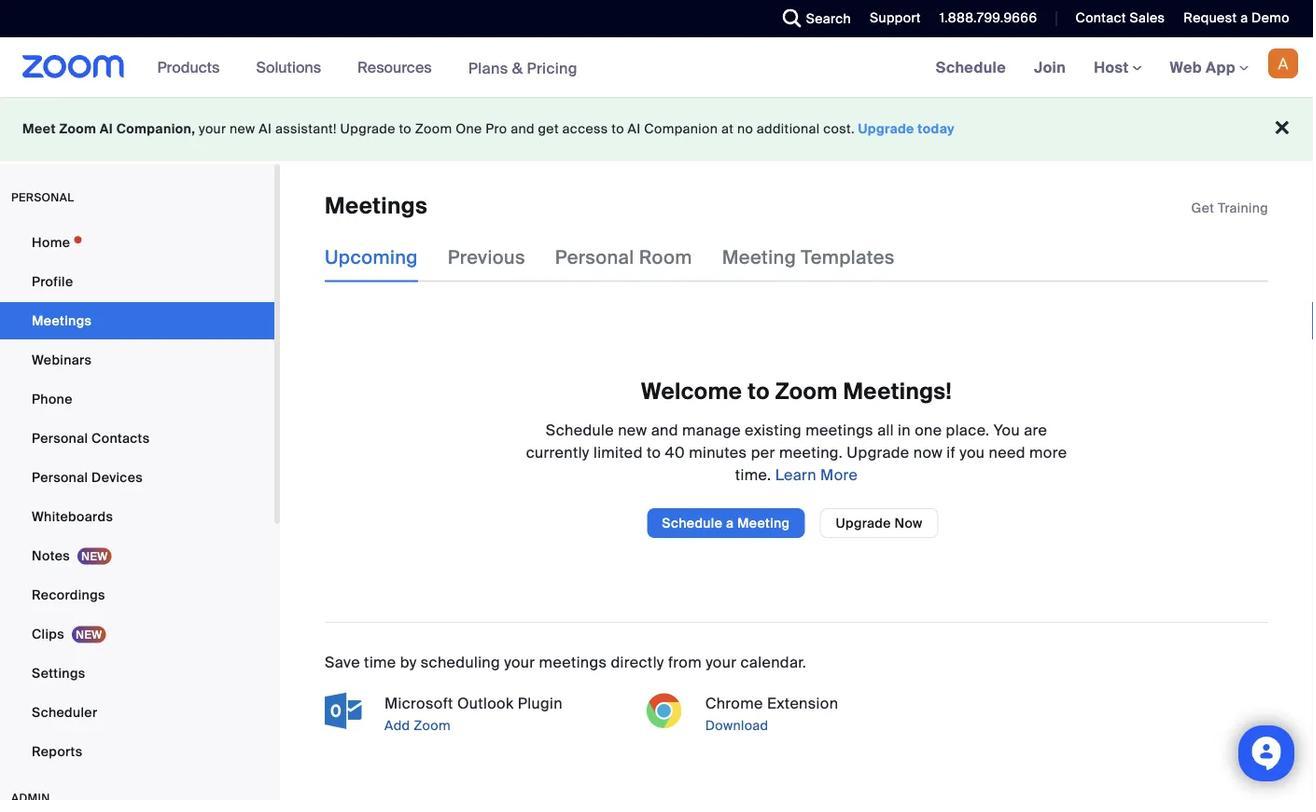 Task type: vqa. For each thing, say whether or not it's contained in the screenshot.
Clip
no



Task type: describe. For each thing, give the bounding box(es) containing it.
add
[[385, 717, 410, 734]]

home
[[32, 234, 70, 251]]

you
[[960, 443, 985, 462]]

get training link
[[1192, 199, 1268, 217]]

personal contacts link
[[0, 420, 274, 457]]

personal for personal room
[[555, 246, 634, 270]]

plans & pricing
[[468, 58, 578, 78]]

scheduler
[[32, 704, 97, 721]]

settings link
[[0, 655, 274, 693]]

directly
[[611, 653, 664, 672]]

support
[[870, 9, 921, 27]]

upgrade now
[[836, 515, 923, 532]]

learn more
[[771, 465, 858, 485]]

personal contacts
[[32, 430, 150, 447]]

profile picture image
[[1268, 49, 1298, 78]]

web app button
[[1170, 57, 1249, 77]]

personal
[[11, 190, 74, 205]]

upgrade right cost.
[[858, 120, 914, 138]]

one
[[915, 420, 942, 440]]

at
[[721, 120, 734, 138]]

1.888.799.9666 button up schedule link
[[940, 9, 1037, 27]]

upgrade down product information navigation
[[340, 120, 395, 138]]

schedule a meeting
[[662, 515, 790, 532]]

zoom logo image
[[22, 55, 125, 78]]

notes
[[32, 547, 70, 565]]

meeting inside tab list
[[722, 246, 796, 270]]

a for request
[[1241, 9, 1248, 27]]

reports link
[[0, 734, 274, 771]]

upgrade now button
[[820, 508, 939, 538]]

banner containing products
[[0, 37, 1313, 98]]

outlook
[[457, 694, 514, 713]]

need
[[989, 443, 1026, 462]]

plugin
[[518, 694, 563, 713]]

by
[[400, 653, 417, 672]]

to up existing
[[748, 377, 770, 406]]

meeting inside "button"
[[737, 515, 790, 532]]

resources button
[[358, 37, 440, 97]]

host button
[[1094, 57, 1142, 77]]

welcome to zoom meetings!
[[641, 377, 952, 406]]

2 ai from the left
[[259, 120, 272, 138]]

now
[[914, 443, 943, 462]]

1 ai from the left
[[100, 120, 113, 138]]

plans
[[468, 58, 508, 78]]

whiteboards
[[32, 508, 113, 525]]

pricing
[[527, 58, 578, 78]]

scheduling
[[421, 653, 500, 672]]

personal room
[[555, 246, 692, 270]]

and inside schedule new and manage existing meetings all in one place. you are currently limited to 40 minutes per meeting. upgrade now if you need more time.
[[651, 420, 678, 440]]

time.
[[735, 465, 771, 485]]

manage
[[682, 420, 741, 440]]

zoom inside microsoft outlook plugin add zoom
[[414, 717, 451, 734]]

3 ai from the left
[[628, 120, 641, 138]]

web
[[1170, 57, 1202, 77]]

2 horizontal spatial your
[[706, 653, 737, 672]]

upcoming
[[325, 246, 418, 270]]

meeting.
[[779, 443, 843, 462]]

chrome
[[705, 694, 763, 713]]

product information navigation
[[143, 37, 592, 98]]

tabs of meeting tab list
[[325, 234, 925, 282]]

whiteboards link
[[0, 498, 274, 536]]

a for schedule
[[726, 515, 734, 532]]

chrome extension download
[[705, 694, 838, 734]]

to right access
[[612, 120, 624, 138]]

to down resources dropdown button
[[399, 120, 412, 138]]

meet zoom ai companion, footer
[[0, 97, 1313, 161]]

save
[[325, 653, 360, 672]]

upgrade inside schedule new and manage existing meetings all in one place. you are currently limited to 40 minutes per meeting. upgrade now if you need more time.
[[847, 443, 910, 462]]

personal devices link
[[0, 459, 274, 497]]

recordings
[[32, 587, 105, 604]]

zoom right meet
[[59, 120, 96, 138]]

schedule link
[[922, 37, 1020, 97]]

microsoft outlook plugin add zoom
[[385, 694, 563, 734]]

meetings!
[[843, 377, 952, 406]]

per
[[751, 443, 775, 462]]

download link
[[702, 715, 948, 737]]

profile
[[32, 273, 73, 290]]

meetings navigation
[[922, 37, 1313, 98]]

microsoft
[[385, 694, 453, 713]]

get training
[[1192, 199, 1268, 217]]

previous
[[448, 246, 525, 270]]

personal for personal contacts
[[32, 430, 88, 447]]

products
[[157, 57, 220, 77]]

products button
[[157, 37, 228, 97]]

upgrade today link
[[858, 120, 955, 138]]

meet
[[22, 120, 56, 138]]

solutions button
[[256, 37, 330, 97]]

app
[[1206, 57, 1236, 77]]

templates
[[801, 246, 895, 270]]

currently
[[526, 443, 590, 462]]

assistant!
[[275, 120, 337, 138]]

search button
[[769, 0, 856, 37]]

schedule for schedule
[[936, 57, 1006, 77]]

contacts
[[91, 430, 150, 447]]

reports
[[32, 743, 83, 761]]



Task type: locate. For each thing, give the bounding box(es) containing it.
1 vertical spatial a
[[726, 515, 734, 532]]

0 vertical spatial schedule
[[936, 57, 1006, 77]]

learn
[[775, 465, 817, 485]]

personal
[[555, 246, 634, 270], [32, 430, 88, 447], [32, 469, 88, 486]]

if
[[947, 443, 956, 462]]

0 vertical spatial meetings
[[806, 420, 874, 440]]

personal inside tabs of meeting tab list
[[555, 246, 634, 270]]

plans & pricing link
[[468, 58, 578, 78], [468, 58, 578, 78]]

your right from
[[706, 653, 737, 672]]

schedule for schedule new and manage existing meetings all in one place. you are currently limited to 40 minutes per meeting. upgrade now if you need more time.
[[546, 420, 614, 440]]

upgrade inside button
[[836, 515, 891, 532]]

1.888.799.9666 button
[[926, 0, 1042, 37], [940, 9, 1037, 27]]

1 horizontal spatial meetings
[[325, 192, 428, 221]]

time
[[364, 653, 396, 672]]

personal left room
[[555, 246, 634, 270]]

scheduler link
[[0, 694, 274, 732]]

personal menu menu
[[0, 224, 274, 773]]

0 horizontal spatial your
[[199, 120, 226, 138]]

today
[[918, 120, 955, 138]]

solutions
[[256, 57, 321, 77]]

support link
[[856, 0, 926, 37], [870, 9, 921, 27]]

1.888.799.9666 button up join
[[926, 0, 1042, 37]]

1 vertical spatial meeting
[[737, 515, 790, 532]]

get
[[538, 120, 559, 138]]

meetings for existing
[[806, 420, 874, 440]]

your for scheduling
[[504, 653, 535, 672]]

one
[[456, 120, 482, 138]]

and
[[511, 120, 535, 138], [651, 420, 678, 440]]

personal up whiteboards
[[32, 469, 88, 486]]

1 vertical spatial and
[[651, 420, 678, 440]]

upgrade
[[340, 120, 395, 138], [858, 120, 914, 138], [847, 443, 910, 462], [836, 515, 891, 532]]

1 vertical spatial meetings
[[539, 653, 607, 672]]

1 vertical spatial schedule
[[546, 420, 614, 440]]

upgrade down all
[[847, 443, 910, 462]]

your inside meet zoom ai companion, footer
[[199, 120, 226, 138]]

sales
[[1130, 9, 1165, 27]]

phone
[[32, 391, 73, 408]]

your
[[199, 120, 226, 138], [504, 653, 535, 672], [706, 653, 737, 672]]

2 horizontal spatial schedule
[[936, 57, 1006, 77]]

1 vertical spatial personal
[[32, 430, 88, 447]]

schedule inside schedule new and manage existing meetings all in one place. you are currently limited to 40 minutes per meeting. upgrade now if you need more time.
[[546, 420, 614, 440]]

extension
[[767, 694, 838, 713]]

web app
[[1170, 57, 1236, 77]]

download
[[705, 717, 769, 734]]

search
[[806, 10, 851, 27]]

are
[[1024, 420, 1047, 440]]

ai left companion,
[[100, 120, 113, 138]]

0 horizontal spatial a
[[726, 515, 734, 532]]

access
[[562, 120, 608, 138]]

new left assistant! on the top left of the page
[[230, 120, 255, 138]]

recordings link
[[0, 577, 274, 614]]

meetings up the upcoming
[[325, 192, 428, 221]]

1 vertical spatial meetings
[[32, 312, 92, 329]]

schedule inside meetings navigation
[[936, 57, 1006, 77]]

add zoom link
[[381, 715, 627, 737]]

personal devices
[[32, 469, 143, 486]]

schedule up currently
[[546, 420, 614, 440]]

cost.
[[823, 120, 855, 138]]

meeting left templates
[[722, 246, 796, 270]]

you
[[994, 420, 1020, 440]]

schedule down 40 at the right
[[662, 515, 723, 532]]

2 vertical spatial schedule
[[662, 515, 723, 532]]

limited
[[594, 443, 643, 462]]

pro
[[486, 120, 507, 138]]

no
[[737, 120, 753, 138]]

meetings up meeting.
[[806, 420, 874, 440]]

upgrade left now at the bottom right of page
[[836, 515, 891, 532]]

a down the minutes
[[726, 515, 734, 532]]

zoom up existing
[[775, 377, 838, 406]]

0 horizontal spatial schedule
[[546, 420, 614, 440]]

&
[[512, 58, 523, 78]]

0 horizontal spatial and
[[511, 120, 535, 138]]

ai left assistant! on the top left of the page
[[259, 120, 272, 138]]

demo
[[1252, 9, 1290, 27]]

to
[[399, 120, 412, 138], [612, 120, 624, 138], [748, 377, 770, 406], [647, 443, 661, 462]]

contact sales
[[1076, 9, 1165, 27]]

welcome
[[641, 377, 742, 406]]

calendar.
[[741, 653, 807, 672]]

existing
[[745, 420, 802, 440]]

1 horizontal spatial new
[[618, 420, 647, 440]]

1 horizontal spatial a
[[1241, 9, 1248, 27]]

resources
[[358, 57, 432, 77]]

0 horizontal spatial meetings
[[539, 653, 607, 672]]

clips
[[32, 626, 64, 643]]

schedule
[[936, 57, 1006, 77], [546, 420, 614, 440], [662, 515, 723, 532]]

clips link
[[0, 616, 274, 653]]

to left 40 at the right
[[647, 443, 661, 462]]

2 horizontal spatial ai
[[628, 120, 641, 138]]

devices
[[91, 469, 143, 486]]

a inside schedule a meeting "button"
[[726, 515, 734, 532]]

personal down phone
[[32, 430, 88, 447]]

schedule new and manage existing meetings all in one place. you are currently limited to 40 minutes per meeting. upgrade now if you need more time.
[[526, 420, 1067, 485]]

to inside schedule new and manage existing meetings all in one place. you are currently limited to 40 minutes per meeting. upgrade now if you need more time.
[[647, 443, 661, 462]]

webinars link
[[0, 342, 274, 379]]

0 vertical spatial personal
[[555, 246, 634, 270]]

1 vertical spatial new
[[618, 420, 647, 440]]

1 horizontal spatial ai
[[259, 120, 272, 138]]

home link
[[0, 224, 274, 261]]

schedule for schedule a meeting
[[662, 515, 723, 532]]

0 vertical spatial meeting
[[722, 246, 796, 270]]

phone link
[[0, 381, 274, 418]]

1.888.799.9666
[[940, 9, 1037, 27]]

settings
[[32, 665, 85, 682]]

companion,
[[116, 120, 195, 138]]

your right companion,
[[199, 120, 226, 138]]

and left get
[[511, 120, 535, 138]]

your for companion,
[[199, 120, 226, 138]]

minutes
[[689, 443, 747, 462]]

profile link
[[0, 263, 274, 301]]

host
[[1094, 57, 1133, 77]]

1 horizontal spatial and
[[651, 420, 678, 440]]

more
[[821, 465, 858, 485]]

0 vertical spatial and
[[511, 120, 535, 138]]

meeting templates
[[722, 246, 895, 270]]

schedule down 1.888.799.9666
[[936, 57, 1006, 77]]

contact sales link
[[1062, 0, 1170, 37], [1076, 9, 1165, 27]]

0 horizontal spatial meetings
[[32, 312, 92, 329]]

new up limited
[[618, 420, 647, 440]]

join link
[[1020, 37, 1080, 97]]

all
[[877, 420, 894, 440]]

ai left companion
[[628, 120, 641, 138]]

meetings up webinars
[[32, 312, 92, 329]]

request
[[1184, 9, 1237, 27]]

meetings for your
[[539, 653, 607, 672]]

banner
[[0, 37, 1313, 98]]

meetings link
[[0, 302, 274, 340]]

1 horizontal spatial your
[[504, 653, 535, 672]]

0 vertical spatial a
[[1241, 9, 1248, 27]]

1 horizontal spatial meetings
[[806, 420, 874, 440]]

new inside schedule new and manage existing meetings all in one place. you are currently limited to 40 minutes per meeting. upgrade now if you need more time.
[[618, 420, 647, 440]]

meeting down time. at the right bottom
[[737, 515, 790, 532]]

room
[[639, 246, 692, 270]]

0 horizontal spatial ai
[[100, 120, 113, 138]]

1 horizontal spatial schedule
[[662, 515, 723, 532]]

a
[[1241, 9, 1248, 27], [726, 515, 734, 532]]

zoom left one
[[415, 120, 452, 138]]

new inside meet zoom ai companion, footer
[[230, 120, 255, 138]]

0 vertical spatial new
[[230, 120, 255, 138]]

and up 40 at the right
[[651, 420, 678, 440]]

now
[[895, 515, 923, 532]]

meeting
[[722, 246, 796, 270], [737, 515, 790, 532]]

a left demo
[[1241, 9, 1248, 27]]

new
[[230, 120, 255, 138], [618, 420, 647, 440]]

0 vertical spatial meetings
[[325, 192, 428, 221]]

meetings up 'plugin'
[[539, 653, 607, 672]]

place.
[[946, 420, 990, 440]]

learn more link
[[771, 465, 858, 485]]

contact
[[1076, 9, 1126, 27]]

meetings inside personal menu menu
[[32, 312, 92, 329]]

zoom down microsoft
[[414, 717, 451, 734]]

training
[[1218, 199, 1268, 217]]

webinars
[[32, 351, 92, 369]]

your up 'plugin'
[[504, 653, 535, 672]]

request a demo
[[1184, 9, 1290, 27]]

schedule inside "button"
[[662, 515, 723, 532]]

and inside meet zoom ai companion, footer
[[511, 120, 535, 138]]

2 vertical spatial personal
[[32, 469, 88, 486]]

personal inside "link"
[[32, 430, 88, 447]]

meetings inside schedule new and manage existing meetings all in one place. you are currently limited to 40 minutes per meeting. upgrade now if you need more time.
[[806, 420, 874, 440]]

0 horizontal spatial new
[[230, 120, 255, 138]]

personal for personal devices
[[32, 469, 88, 486]]

save time by scheduling your meetings directly from your calendar.
[[325, 653, 807, 672]]

meet zoom ai companion, your new ai assistant! upgrade to zoom one pro and get access to ai companion at no additional cost. upgrade today
[[22, 120, 955, 138]]



